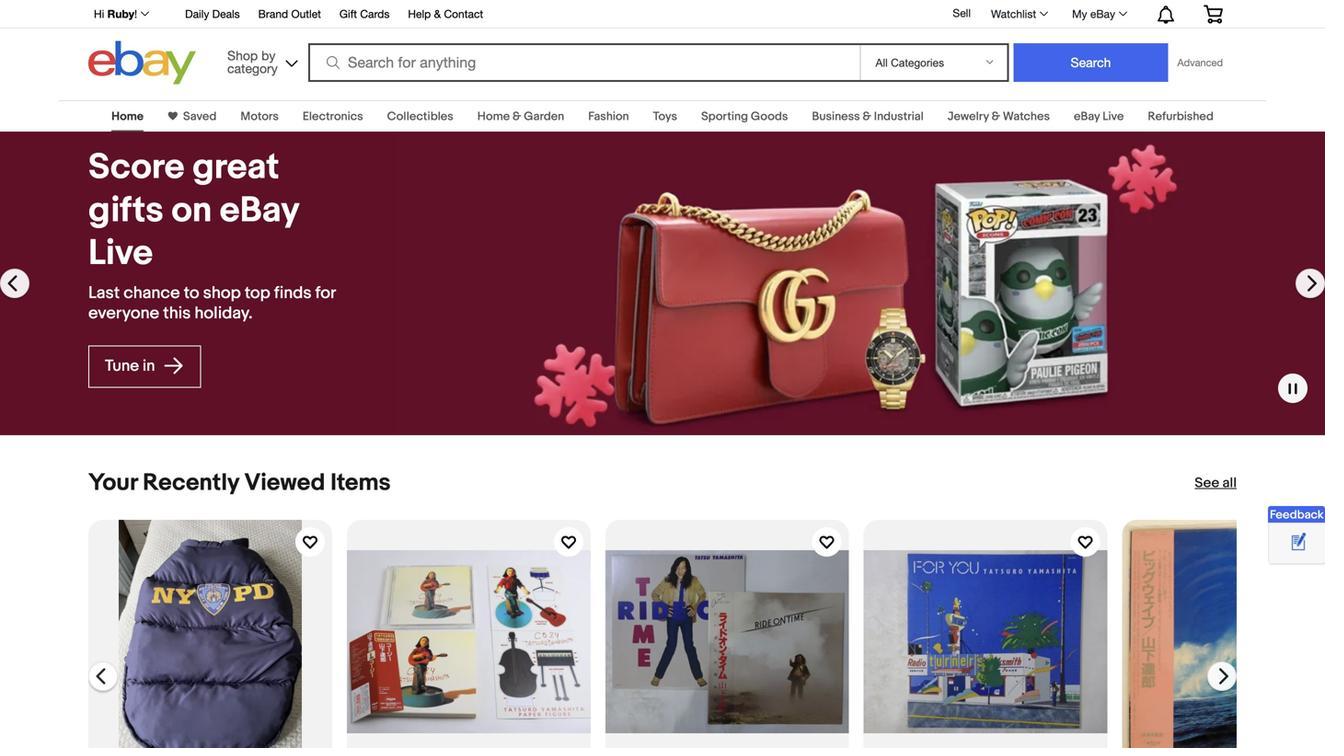 Task type: describe. For each thing, give the bounding box(es) containing it.
daily deals link
[[185, 5, 240, 25]]

refurbished
[[1148, 110, 1214, 124]]

by
[[261, 48, 276, 63]]

help & contact link
[[408, 5, 483, 25]]

none submit inside shop by category banner
[[1014, 43, 1168, 82]]

garden
[[524, 110, 564, 124]]

electronics
[[303, 110, 363, 124]]

see
[[1195, 475, 1220, 491]]

electronics link
[[303, 110, 363, 124]]

your
[[88, 469, 138, 497]]

sell
[[953, 7, 971, 19]]

see all link
[[1195, 474, 1237, 492]]

toys
[[653, 110, 677, 124]]

toys link
[[653, 110, 677, 124]]

jewelry & watches link
[[948, 110, 1050, 124]]

motors
[[241, 110, 279, 124]]

my ebay
[[1072, 7, 1115, 20]]

tune in link
[[88, 346, 201, 388]]

gift
[[340, 7, 357, 20]]

& for help
[[434, 7, 441, 20]]

great
[[192, 146, 279, 189]]

business & industrial
[[812, 110, 924, 124]]

chance
[[124, 283, 180, 303]]

score great gifts on ebay live main content
[[0, 89, 1325, 748]]

finds
[[274, 283, 312, 303]]

business
[[812, 110, 860, 124]]

your shopping cart image
[[1203, 5, 1224, 23]]

Search for anything text field
[[311, 45, 856, 80]]

tune in
[[105, 357, 159, 376]]

category
[[227, 61, 278, 76]]

home & garden
[[477, 110, 564, 124]]

my ebay link
[[1062, 3, 1136, 25]]

score great gifts on ebay live last chance to shop top finds for everyone this holiday.
[[88, 146, 336, 323]]

refurbished link
[[1148, 110, 1214, 124]]

everyone
[[88, 303, 159, 323]]

my
[[1072, 7, 1087, 20]]

collectibles link
[[387, 110, 454, 124]]

holiday.
[[195, 303, 253, 323]]

gifts
[[88, 189, 164, 232]]

sporting goods
[[701, 110, 788, 124]]

sell link
[[945, 7, 979, 19]]

daily deals
[[185, 7, 240, 20]]

saved link
[[178, 110, 217, 124]]

business & industrial link
[[812, 110, 924, 124]]

score great gifts on ebay live link
[[88, 146, 353, 276]]

watches
[[1003, 110, 1050, 124]]

contact
[[444, 7, 483, 20]]

fashion
[[588, 110, 629, 124]]

!
[[134, 7, 137, 20]]

help
[[408, 7, 431, 20]]

ebay live link
[[1074, 110, 1124, 124]]

help & contact
[[408, 7, 483, 20]]

& for business
[[863, 110, 871, 124]]

shop
[[203, 283, 241, 303]]

brand
[[258, 7, 288, 20]]

live inside score great gifts on ebay live last chance to shop top finds for everyone this holiday.
[[88, 232, 153, 275]]

fashion link
[[588, 110, 629, 124]]

for
[[315, 283, 336, 303]]



Task type: locate. For each thing, give the bounding box(es) containing it.
jewelry
[[948, 110, 989, 124]]

home
[[111, 110, 144, 124], [477, 110, 510, 124]]

sporting goods link
[[701, 110, 788, 124]]

collectibles
[[387, 110, 454, 124]]

home for home & garden
[[477, 110, 510, 124]]

daily
[[185, 7, 209, 20]]

gift cards link
[[340, 5, 390, 25]]

0 vertical spatial live
[[1103, 110, 1124, 124]]

your recently viewed items
[[88, 469, 391, 497]]

ebay inside score great gifts on ebay live last chance to shop top finds for everyone this holiday.
[[220, 189, 299, 232]]

shop by category
[[227, 48, 278, 76]]

feedback
[[1270, 508, 1324, 522]]

0 horizontal spatial home
[[111, 110, 144, 124]]

& left garden
[[513, 110, 521, 124]]

0 horizontal spatial live
[[88, 232, 153, 275]]

home up score
[[111, 110, 144, 124]]

see all
[[1195, 475, 1237, 491]]

1 horizontal spatial live
[[1103, 110, 1124, 124]]

home for home
[[111, 110, 144, 124]]

ebay right my
[[1090, 7, 1115, 20]]

home left garden
[[477, 110, 510, 124]]

advanced
[[1178, 57, 1223, 69]]

ebay down the great
[[220, 189, 299, 232]]

all
[[1223, 475, 1237, 491]]

deals
[[212, 7, 240, 20]]

live up last
[[88, 232, 153, 275]]

brand outlet
[[258, 7, 321, 20]]

ebay live
[[1074, 110, 1124, 124]]

hi
[[94, 7, 104, 20]]

motors link
[[241, 110, 279, 124]]

None submit
[[1014, 43, 1168, 82]]

brand outlet link
[[258, 5, 321, 25]]

tune
[[105, 357, 139, 376]]

sporting
[[701, 110, 748, 124]]

score
[[88, 146, 185, 189]]

2 vertical spatial ebay
[[220, 189, 299, 232]]

advanced link
[[1168, 44, 1232, 81]]

2 home from the left
[[477, 110, 510, 124]]

& for home
[[513, 110, 521, 124]]

0 vertical spatial ebay
[[1090, 7, 1115, 20]]

ruby
[[107, 7, 134, 20]]

shop
[[227, 48, 258, 63]]

& right business at the right top of page
[[863, 110, 871, 124]]

gift cards
[[340, 7, 390, 20]]

1 horizontal spatial home
[[477, 110, 510, 124]]

live
[[1103, 110, 1124, 124], [88, 232, 153, 275]]

live left refurbished
[[1103, 110, 1124, 124]]

watchlist link
[[981, 3, 1057, 25]]

shop by category button
[[219, 41, 302, 81]]

& right 'help' on the left
[[434, 7, 441, 20]]

&
[[434, 7, 441, 20], [513, 110, 521, 124], [863, 110, 871, 124], [992, 110, 1000, 124]]

cards
[[360, 7, 390, 20]]

your recently viewed items link
[[88, 469, 391, 497]]

in
[[143, 357, 155, 376]]

last
[[88, 283, 120, 303]]

shop by category banner
[[84, 0, 1237, 89]]

on
[[172, 189, 212, 232]]

ebay
[[1090, 7, 1115, 20], [1074, 110, 1100, 124], [220, 189, 299, 232]]

jewelry & watches
[[948, 110, 1050, 124]]

outlet
[[291, 7, 321, 20]]

to
[[184, 283, 199, 303]]

viewed
[[244, 469, 325, 497]]

items
[[331, 469, 391, 497]]

& right jewelry
[[992, 110, 1000, 124]]

top
[[245, 283, 270, 303]]

industrial
[[874, 110, 924, 124]]

saved
[[183, 110, 217, 124]]

ebay right watches
[[1074, 110, 1100, 124]]

& for jewelry
[[992, 110, 1000, 124]]

& inside 'account' navigation
[[434, 7, 441, 20]]

ebay inside 'account' navigation
[[1090, 7, 1115, 20]]

hi ruby !
[[94, 7, 137, 20]]

home & garden link
[[477, 110, 564, 124]]

1 vertical spatial live
[[88, 232, 153, 275]]

1 home from the left
[[111, 110, 144, 124]]

account navigation
[[84, 0, 1237, 29]]

this
[[163, 303, 191, 323]]

1 vertical spatial ebay
[[1074, 110, 1100, 124]]

recently
[[143, 469, 239, 497]]

goods
[[751, 110, 788, 124]]

watchlist
[[991, 7, 1036, 20]]



Task type: vqa. For each thing, say whether or not it's contained in the screenshot.
SPORTING GOODS link
yes



